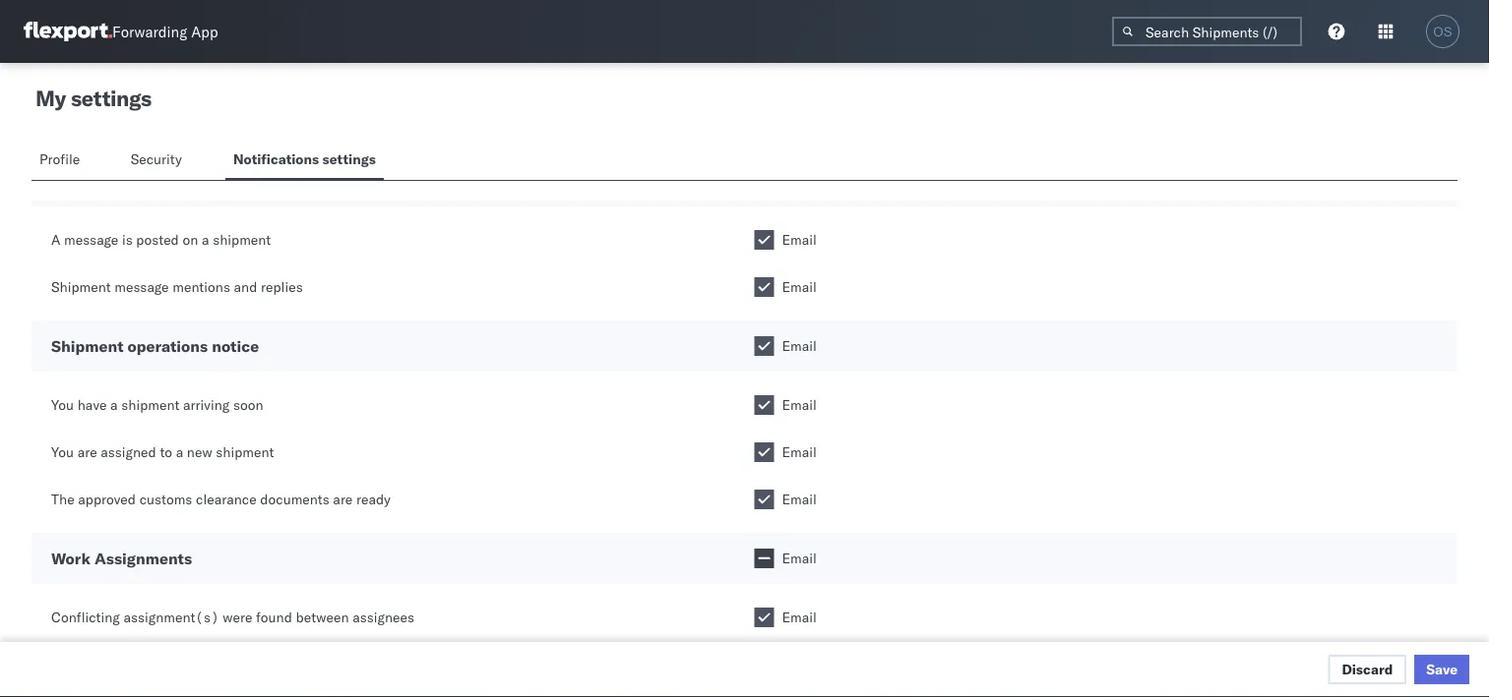 Task type: vqa. For each thing, say whether or not it's contained in the screenshot.
ASSIGNED
yes



Task type: locate. For each thing, give the bounding box(es) containing it.
ready
[[356, 491, 391, 508]]

Search Shipments (/) text field
[[1112, 17, 1302, 46]]

0 horizontal spatial settings
[[71, 85, 151, 112]]

1 horizontal spatial are
[[333, 491, 353, 508]]

shipment down a
[[51, 279, 111, 296]]

you
[[51, 397, 74, 414], [51, 444, 74, 461]]

3 email from the top
[[782, 338, 817, 355]]

1 vertical spatial settings
[[322, 151, 376, 168]]

a right have
[[110, 397, 118, 414]]

profile button
[[31, 142, 91, 180]]

security button
[[123, 142, 194, 180]]

0 horizontal spatial are
[[77, 444, 97, 461]]

None checkbox
[[754, 278, 774, 297], [754, 337, 774, 356], [754, 396, 774, 415], [754, 549, 774, 569], [754, 608, 774, 628], [754, 278, 774, 297], [754, 337, 774, 356], [754, 396, 774, 415], [754, 549, 774, 569], [754, 608, 774, 628]]

work
[[51, 549, 91, 569]]

shipment
[[213, 231, 271, 249], [121, 397, 180, 414], [216, 444, 274, 461]]

None checkbox
[[754, 230, 774, 250], [754, 443, 774, 463], [754, 490, 774, 510], [754, 230, 774, 250], [754, 443, 774, 463], [754, 490, 774, 510]]

settings right my
[[71, 85, 151, 112]]

email for you have a shipment arriving soon
[[782, 397, 817, 414]]

1 vertical spatial you
[[51, 444, 74, 461]]

2 vertical spatial a
[[176, 444, 183, 461]]

work assignments
[[51, 549, 192, 569]]

flexport. image
[[24, 22, 112, 41]]

4 email from the top
[[782, 397, 817, 414]]

have
[[77, 397, 107, 414]]

on
[[183, 231, 198, 249]]

notice
[[212, 337, 259, 356]]

email
[[782, 231, 817, 249], [782, 279, 817, 296], [782, 338, 817, 355], [782, 397, 817, 414], [782, 444, 817, 461], [782, 491, 817, 508], [782, 550, 817, 567], [782, 609, 817, 626]]

1 vertical spatial a
[[110, 397, 118, 414]]

my
[[35, 85, 66, 112]]

1 horizontal spatial settings
[[322, 151, 376, 168]]

shipment for a
[[213, 231, 271, 249]]

a message is posted on a shipment
[[51, 231, 271, 249]]

settings for my settings
[[71, 85, 151, 112]]

2 email from the top
[[782, 279, 817, 296]]

7 email from the top
[[782, 550, 817, 567]]

the
[[51, 491, 74, 508]]

are
[[77, 444, 97, 461], [333, 491, 353, 508]]

are left ready
[[333, 491, 353, 508]]

settings
[[71, 85, 151, 112], [322, 151, 376, 168]]

a right to
[[176, 444, 183, 461]]

0 vertical spatial are
[[77, 444, 97, 461]]

1 you from the top
[[51, 397, 74, 414]]

a right on
[[202, 231, 209, 249]]

1 vertical spatial shipment
[[51, 337, 124, 356]]

5 email from the top
[[782, 444, 817, 461]]

message down is
[[114, 279, 169, 296]]

0 vertical spatial shipment
[[51, 279, 111, 296]]

a
[[51, 231, 60, 249]]

are left assigned
[[77, 444, 97, 461]]

message for a
[[64, 231, 118, 249]]

replies
[[261, 279, 303, 296]]

1 vertical spatial message
[[114, 279, 169, 296]]

message right a
[[64, 231, 118, 249]]

you left have
[[51, 397, 74, 414]]

settings inside button
[[322, 151, 376, 168]]

notifications settings
[[233, 151, 376, 168]]

os
[[1433, 24, 1452, 39]]

shipment up and
[[213, 231, 271, 249]]

8 email from the top
[[782, 609, 817, 626]]

2 vertical spatial shipment
[[216, 444, 274, 461]]

1 shipment from the top
[[51, 279, 111, 296]]

forwarding app link
[[24, 22, 218, 41]]

shipment right new
[[216, 444, 274, 461]]

message
[[64, 231, 118, 249], [114, 279, 169, 296]]

settings right notifications
[[322, 151, 376, 168]]

discard
[[1342, 661, 1393, 679]]

shipment up have
[[51, 337, 124, 356]]

the approved customs clearance documents are ready
[[51, 491, 391, 508]]

save
[[1426, 661, 1458, 679]]

you for you have a shipment arriving soon
[[51, 397, 74, 414]]

email for the approved customs clearance documents are ready
[[782, 491, 817, 508]]

posted
[[136, 231, 179, 249]]

you are assigned to a new shipment
[[51, 444, 274, 461]]

email for shipment operations notice
[[782, 338, 817, 355]]

shipment
[[51, 279, 111, 296], [51, 337, 124, 356]]

0 vertical spatial message
[[64, 231, 118, 249]]

arriving
[[183, 397, 230, 414]]

you for you are assigned to a new shipment
[[51, 444, 74, 461]]

my settings
[[35, 85, 151, 112]]

were
[[223, 609, 252, 626]]

you up the
[[51, 444, 74, 461]]

a
[[202, 231, 209, 249], [110, 397, 118, 414], [176, 444, 183, 461]]

conflicting
[[51, 609, 120, 626]]

0 vertical spatial you
[[51, 397, 74, 414]]

email for you are assigned to a new shipment
[[782, 444, 817, 461]]

2 horizontal spatial a
[[202, 231, 209, 249]]

between
[[296, 609, 349, 626]]

1 email from the top
[[782, 231, 817, 249]]

0 vertical spatial settings
[[71, 85, 151, 112]]

new
[[187, 444, 212, 461]]

0 vertical spatial shipment
[[213, 231, 271, 249]]

shipment up you are assigned to a new shipment
[[121, 397, 180, 414]]

6 email from the top
[[782, 491, 817, 508]]

2 you from the top
[[51, 444, 74, 461]]

forwarding
[[112, 22, 187, 41]]

2 shipment from the top
[[51, 337, 124, 356]]

shipment message mentions and replies
[[51, 279, 303, 296]]



Task type: describe. For each thing, give the bounding box(es) containing it.
soon
[[233, 397, 263, 414]]

1 vertical spatial are
[[333, 491, 353, 508]]

email for a message is posted on a shipment
[[782, 231, 817, 249]]

shipment operations notice
[[51, 337, 259, 356]]

assignees
[[353, 609, 414, 626]]

0 horizontal spatial a
[[110, 397, 118, 414]]

discard button
[[1328, 656, 1407, 685]]

approved
[[78, 491, 136, 508]]

found
[[256, 609, 292, 626]]

os button
[[1420, 9, 1466, 54]]

shipment for shipment message mentions and replies
[[51, 279, 111, 296]]

assignments
[[94, 549, 192, 569]]

email for shipment message mentions and replies
[[782, 279, 817, 296]]

notifications settings button
[[225, 142, 384, 180]]

email for work assignments
[[782, 550, 817, 567]]

profile
[[39, 151, 80, 168]]

email for conflicting assignment(s) were found between assignees
[[782, 609, 817, 626]]

customs
[[139, 491, 192, 508]]

1 vertical spatial shipment
[[121, 397, 180, 414]]

assignment(s)
[[124, 609, 219, 626]]

message for shipment
[[114, 279, 169, 296]]

to
[[160, 444, 172, 461]]

settings for notifications settings
[[322, 151, 376, 168]]

security
[[131, 151, 182, 168]]

notifications
[[233, 151, 319, 168]]

1 horizontal spatial a
[[176, 444, 183, 461]]

shipment for new
[[216, 444, 274, 461]]

and
[[234, 279, 257, 296]]

conflicting assignment(s) were found between assignees
[[51, 609, 414, 626]]

you have a shipment arriving soon
[[51, 397, 263, 414]]

app
[[191, 22, 218, 41]]

forwarding app
[[112, 22, 218, 41]]

is
[[122, 231, 133, 249]]

shipment for shipment operations notice
[[51, 337, 124, 356]]

operations
[[127, 337, 208, 356]]

clearance
[[196, 491, 257, 508]]

0 vertical spatial a
[[202, 231, 209, 249]]

mentions
[[172, 279, 230, 296]]

assigned
[[101, 444, 156, 461]]

save button
[[1415, 656, 1470, 685]]

documents
[[260, 491, 329, 508]]



